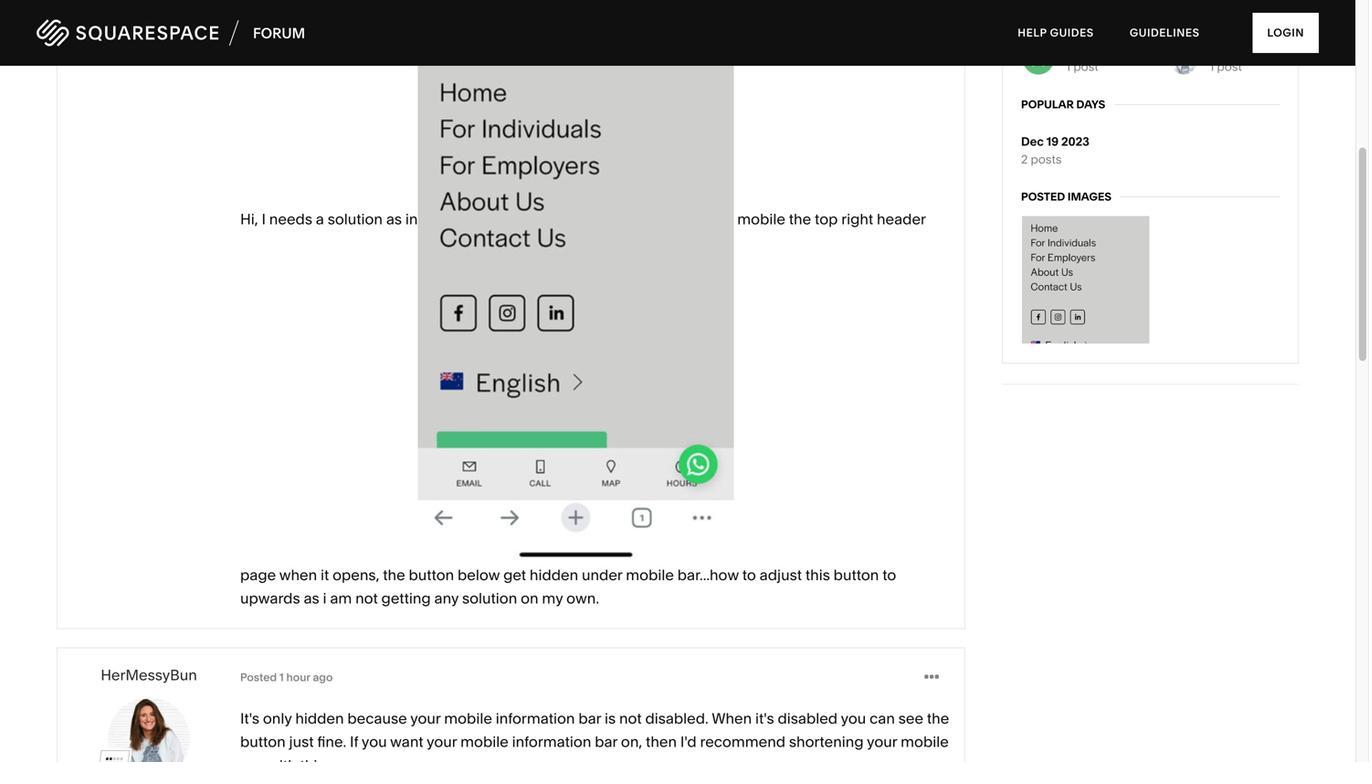 Task type: describe. For each thing, give the bounding box(es) containing it.
top
[[815, 210, 838, 228]]

upwards
[[240, 589, 300, 607]]

dec
[[1022, 134, 1044, 149]]

posted 1 hour ago
[[240, 671, 333, 684]]

own.
[[567, 589, 599, 607]]

bar...how
[[678, 566, 739, 584]]

0 horizontal spatial you
[[362, 733, 387, 751]]

mobile right want
[[461, 733, 509, 751]]

get
[[504, 566, 526, 584]]

hour
[[287, 671, 310, 684]]

under
[[582, 566, 623, 584]]

recommend
[[700, 733, 786, 751]]

with
[[268, 756, 297, 762]]

2 to from the left
[[883, 566, 897, 584]]

1 vertical spatial information
[[512, 733, 592, 751]]

on
[[521, 589, 539, 607]]

header
[[877, 210, 926, 228]]

1 horizontal spatial hermessybun link
[[1210, 43, 1290, 58]]

1 post from the left
[[1074, 59, 1099, 74]]

hermessybun for hermessybun
[[101, 666, 197, 684]]

getting
[[382, 589, 431, 607]]

needs
[[269, 210, 313, 228]]

this inside it's only hidden because your mobile information bar is not disabled. when it's disabled you can see the button just fine. if you want your mobile information bar on, then i'd recommend shortening your mobile nav with this css:
[[300, 756, 325, 762]]

fine.
[[317, 733, 347, 751]]

help guides link
[[1002, 9, 1111, 57]]

any
[[435, 589, 459, 607]]

popular days
[[1022, 98, 1106, 111]]

opens,
[[333, 566, 380, 584]]

1 post
[[1066, 59, 1099, 74]]

disabled
[[778, 710, 838, 728]]

css:
[[328, 756, 355, 762]]

1 for hermessybun 1 post
[[1210, 59, 1215, 74]]

adjust
[[760, 566, 802, 584]]

disabled.
[[646, 710, 709, 728]]

nav
[[240, 756, 265, 762]]

1 horizontal spatial as
[[386, 210, 402, 228]]

hidden inside it's only hidden because your mobile information bar is not disabled. when it's disabled you can see the button just fine. if you want your mobile information bar on, then i'd recommend shortening your mobile nav with this css:
[[295, 710, 344, 728]]

am
[[330, 589, 352, 607]]

1 vertical spatial hermessybun image
[[108, 698, 190, 762]]

1 to from the left
[[743, 566, 757, 584]]

0 vertical spatial bar
[[579, 710, 601, 728]]

2
[[1022, 152, 1028, 167]]

posts
[[1031, 152, 1062, 167]]

0 horizontal spatial the
[[383, 566, 405, 584]]

below
[[458, 566, 500, 584]]

just
[[289, 733, 314, 751]]

0 horizontal spatial solution
[[328, 210, 383, 228]]

help guides
[[1018, 26, 1095, 39]]

your up want
[[411, 710, 441, 728]]

dec 19 2023 2 posts
[[1022, 134, 1090, 167]]

it's only hidden because your mobile information bar is not disabled. when it's disabled you can see the button just fine. if you want your mobile information bar on, then i'd recommend shortening your mobile nav with this css:
[[240, 710, 950, 762]]

hi, i needs a solution as in
[[240, 210, 418, 228]]

days
[[1077, 98, 1106, 111]]

mobile the top right header page when it opens, the button below get hidden under mobile bar...how to adjust this button to upwards as i am not getting any solution on my own.
[[240, 210, 926, 607]]

0 horizontal spatial hermessybun link
[[101, 666, 197, 684]]

mobile down see
[[901, 733, 949, 751]]

0 vertical spatial hermessybun image
[[1171, 43, 1198, 74]]

mobile right under
[[626, 566, 674, 584]]

img_fcd6789f9f61 1.thumb.jpeg.16c6c7f528ad2c787f7459d352c8fd35.jpeg image
[[418, 0, 734, 563]]

hermessybun for hermessybun 1 post
[[1210, 43, 1290, 58]]



Task type: locate. For each thing, give the bounding box(es) containing it.
guidelines link
[[1114, 9, 1217, 57]]

squarespace forum image
[[37, 17, 306, 49]]

2 vertical spatial the
[[927, 710, 950, 728]]

your down can
[[867, 733, 898, 751]]

help
[[1018, 26, 1048, 39]]

this down just
[[300, 756, 325, 762]]

you left can
[[841, 710, 867, 728]]

solution inside mobile the top right header page when it opens, the button below get hidden under mobile bar...how to adjust this button to upwards as i am not getting any solution on my own.
[[462, 589, 517, 607]]

0 horizontal spatial post
[[1074, 59, 1099, 74]]

hermessybun link
[[1210, 43, 1290, 58], [101, 666, 197, 684]]

1 horizontal spatial 1
[[1066, 59, 1071, 74]]

0 vertical spatial posted
[[1022, 190, 1066, 203]]

hermessybun down login
[[1210, 43, 1290, 58]]

button
[[409, 566, 454, 584], [834, 566, 879, 584], [240, 733, 286, 751]]

solution right a
[[328, 210, 383, 228]]

bar
[[579, 710, 601, 728], [595, 733, 618, 751]]

button up any
[[409, 566, 454, 584]]

see
[[899, 710, 924, 728]]

0 vertical spatial solution
[[328, 210, 383, 228]]

0 horizontal spatial 1
[[280, 671, 284, 684]]

hi,
[[240, 210, 258, 228]]

then
[[646, 733, 677, 751]]

posted
[[1022, 190, 1066, 203], [240, 671, 277, 684]]

19
[[1047, 134, 1059, 149]]

1 horizontal spatial button
[[409, 566, 454, 584]]

this
[[806, 566, 831, 584], [300, 756, 325, 762]]

the inside it's only hidden because your mobile information bar is not disabled. when it's disabled you can see the button just fine. if you want your mobile information bar on, then i'd recommend shortening your mobile nav with this css:
[[927, 710, 950, 728]]

i
[[323, 589, 327, 607]]

0 horizontal spatial hermessybun image
[[108, 698, 190, 762]]

1 vertical spatial hermessybun link
[[101, 666, 197, 684]]

1 horizontal spatial hermessybun image
[[1171, 43, 1198, 74]]

hermessybun image
[[1171, 43, 1198, 74], [108, 698, 190, 762]]

information left is
[[496, 710, 575, 728]]

hermessybun 1 post
[[1210, 43, 1290, 74]]

page
[[240, 566, 276, 584]]

in
[[406, 210, 418, 228]]

1 horizontal spatial not
[[620, 710, 642, 728]]

1 horizontal spatial hermessybun
[[1210, 43, 1290, 58]]

as
[[386, 210, 402, 228], [304, 589, 320, 607]]

hidden inside mobile the top right header page when it opens, the button below get hidden under mobile bar...how to adjust this button to upwards as i am not getting any solution on my own.
[[530, 566, 579, 584]]

1 horizontal spatial to
[[883, 566, 897, 584]]

button inside it's only hidden because your mobile information bar is not disabled. when it's disabled you can see the button just fine. if you want your mobile information bar on, then i'd recommend shortening your mobile nav with this css:
[[240, 733, 286, 751]]

you
[[841, 710, 867, 728], [362, 733, 387, 751]]

posted for posted images
[[1022, 190, 1066, 203]]

only
[[263, 710, 292, 728]]

not right am
[[356, 589, 378, 607]]

if
[[350, 733, 359, 751]]

guides
[[1051, 26, 1095, 39]]

0 horizontal spatial button
[[240, 733, 286, 751]]

my
[[542, 589, 563, 607]]

0 vertical spatial this
[[806, 566, 831, 584]]

1 horizontal spatial post
[[1218, 59, 1243, 74]]

hermessybun up level 2 image
[[101, 666, 197, 684]]

1 inside the hermessybun 1 post
[[1210, 59, 1215, 74]]

posted images
[[1022, 190, 1112, 203]]

button up the nav
[[240, 733, 286, 751]]

more options... image
[[925, 667, 939, 689]]

2023
[[1062, 134, 1090, 149]]

on,
[[621, 733, 643, 751]]

0 horizontal spatial not
[[356, 589, 378, 607]]

your
[[411, 710, 441, 728], [427, 733, 457, 751], [867, 733, 898, 751]]

button right adjust
[[834, 566, 879, 584]]

0 vertical spatial not
[[356, 589, 378, 607]]

0 vertical spatial you
[[841, 710, 867, 728]]

bar left is
[[579, 710, 601, 728]]

level 2 image
[[97, 748, 130, 762]]

navdeep image
[[1024, 43, 1055, 74]]

0 vertical spatial the
[[789, 210, 812, 228]]

0 horizontal spatial to
[[743, 566, 757, 584]]

1 vertical spatial bar
[[595, 733, 618, 751]]

0 horizontal spatial hidden
[[295, 710, 344, 728]]

not
[[356, 589, 378, 607], [620, 710, 642, 728]]

hermessybun link up level 2 image
[[101, 666, 197, 684]]

hermessybun
[[1210, 43, 1290, 58], [101, 666, 197, 684]]

hidden
[[530, 566, 579, 584], [295, 710, 344, 728]]

guidelines
[[1130, 26, 1200, 39]]

comment image
[[135, 1, 149, 14]]

bar down is
[[595, 733, 618, 751]]

a
[[316, 210, 324, 228]]

1 down guidelines link
[[1210, 59, 1215, 74]]

not right is
[[620, 710, 642, 728]]

0 vertical spatial hermessybun
[[1210, 43, 1290, 58]]

hermessybun link down login
[[1210, 43, 1290, 58]]

solution down below
[[462, 589, 517, 607]]

posted left hour
[[240, 671, 277, 684]]

want
[[390, 733, 424, 751]]

1 horizontal spatial you
[[841, 710, 867, 728]]

posted for posted 1 hour ago
[[240, 671, 277, 684]]

mobile
[[738, 210, 786, 228], [626, 566, 674, 584], [444, 710, 492, 728], [461, 733, 509, 751], [901, 733, 949, 751]]

this right adjust
[[806, 566, 831, 584]]

posted down the posts
[[1022, 190, 1066, 203]]

hidden up fine.
[[295, 710, 344, 728]]

0 horizontal spatial posted
[[240, 671, 277, 684]]

mobile right the 'because'
[[444, 710, 492, 728]]

it's
[[240, 710, 260, 728]]

post
[[1074, 59, 1099, 74], [1218, 59, 1243, 74]]

1 vertical spatial solution
[[462, 589, 517, 607]]

popular
[[1022, 98, 1075, 111]]

1 vertical spatial as
[[304, 589, 320, 607]]

not inside it's only hidden because your mobile information bar is not disabled. when it's disabled you can see the button just fine. if you want your mobile information bar on, then i'd recommend shortening your mobile nav with this css:
[[620, 710, 642, 728]]

1 vertical spatial hermessybun
[[101, 666, 197, 684]]

2 post from the left
[[1218, 59, 1243, 74]]

0 horizontal spatial hermessybun
[[101, 666, 197, 684]]

1 horizontal spatial posted
[[1022, 190, 1066, 203]]

post inside the hermessybun 1 post
[[1218, 59, 1243, 74]]

it's
[[756, 710, 775, 728]]

you right if
[[362, 733, 387, 751]]

0 vertical spatial hermessybun link
[[1210, 43, 1290, 58]]

when
[[712, 710, 752, 728]]

1 vertical spatial the
[[383, 566, 405, 584]]

1 horizontal spatial the
[[789, 210, 812, 228]]

0 horizontal spatial as
[[304, 589, 320, 607]]

0 vertical spatial information
[[496, 710, 575, 728]]

login link
[[1253, 13, 1320, 53]]

is
[[605, 710, 616, 728]]

1 left hour
[[280, 671, 284, 684]]

as left i on the bottom of the page
[[304, 589, 320, 607]]

because
[[348, 710, 407, 728]]

1 vertical spatial this
[[300, 756, 325, 762]]

1 vertical spatial hidden
[[295, 710, 344, 728]]

the up getting
[[383, 566, 405, 584]]

1 horizontal spatial this
[[806, 566, 831, 584]]

the right see
[[927, 710, 950, 728]]

this inside mobile the top right header page when it opens, the button below get hidden under mobile bar...how to adjust this button to upwards as i am not getting any solution on my own.
[[806, 566, 831, 584]]

not inside mobile the top right header page when it opens, the button below get hidden under mobile bar...how to adjust this button to upwards as i am not getting any solution on my own.
[[356, 589, 378, 607]]

1 right navdeep image on the right of page
[[1066, 59, 1071, 74]]

can
[[870, 710, 895, 728]]

1 vertical spatial you
[[362, 733, 387, 751]]

ago
[[313, 671, 333, 684]]

the
[[789, 210, 812, 228], [383, 566, 405, 584], [927, 710, 950, 728]]

images
[[1068, 190, 1112, 203]]

0 horizontal spatial this
[[300, 756, 325, 762]]

0 vertical spatial hidden
[[530, 566, 579, 584]]

2 horizontal spatial the
[[927, 710, 950, 728]]

right
[[842, 210, 874, 228]]

1 vertical spatial not
[[620, 710, 642, 728]]

to
[[743, 566, 757, 584], [883, 566, 897, 584]]

information
[[496, 710, 575, 728], [512, 733, 592, 751]]

your right want
[[427, 733, 457, 751]]

2 horizontal spatial button
[[834, 566, 879, 584]]

when
[[279, 566, 317, 584]]

as inside mobile the top right header page when it opens, the button below get hidden under mobile bar...how to adjust this button to upwards as i am not getting any solution on my own.
[[304, 589, 320, 607]]

i'd
[[681, 733, 697, 751]]

1 horizontal spatial solution
[[462, 589, 517, 607]]

1 horizontal spatial hidden
[[530, 566, 579, 584]]

hidden up 'my' at left bottom
[[530, 566, 579, 584]]

information left "on,"
[[512, 733, 592, 751]]

1
[[1066, 59, 1071, 74], [1210, 59, 1215, 74], [280, 671, 284, 684]]

shortening
[[789, 733, 864, 751]]

i
[[262, 210, 266, 228]]

as left in
[[386, 210, 402, 228]]

0 vertical spatial as
[[386, 210, 402, 228]]

login
[[1268, 26, 1305, 39]]

the left top
[[789, 210, 812, 228]]

it
[[321, 566, 329, 584]]

1 vertical spatial posted
[[240, 671, 277, 684]]

mobile left top
[[738, 210, 786, 228]]

2 horizontal spatial 1
[[1210, 59, 1215, 74]]

1 for posted 1 hour ago
[[280, 671, 284, 684]]

solution
[[328, 210, 383, 228], [462, 589, 517, 607]]



Task type: vqa. For each thing, say whether or not it's contained in the screenshot.
It'S Only Hidden Because Your Mobile Information Bar Is Not Disabled. When It'S Disabled You Can See The Button Just Fine. If You Want Your Mobile Information Bar On, Then I'D Recommend Shortening Your Mobile Nav With This Css:
yes



